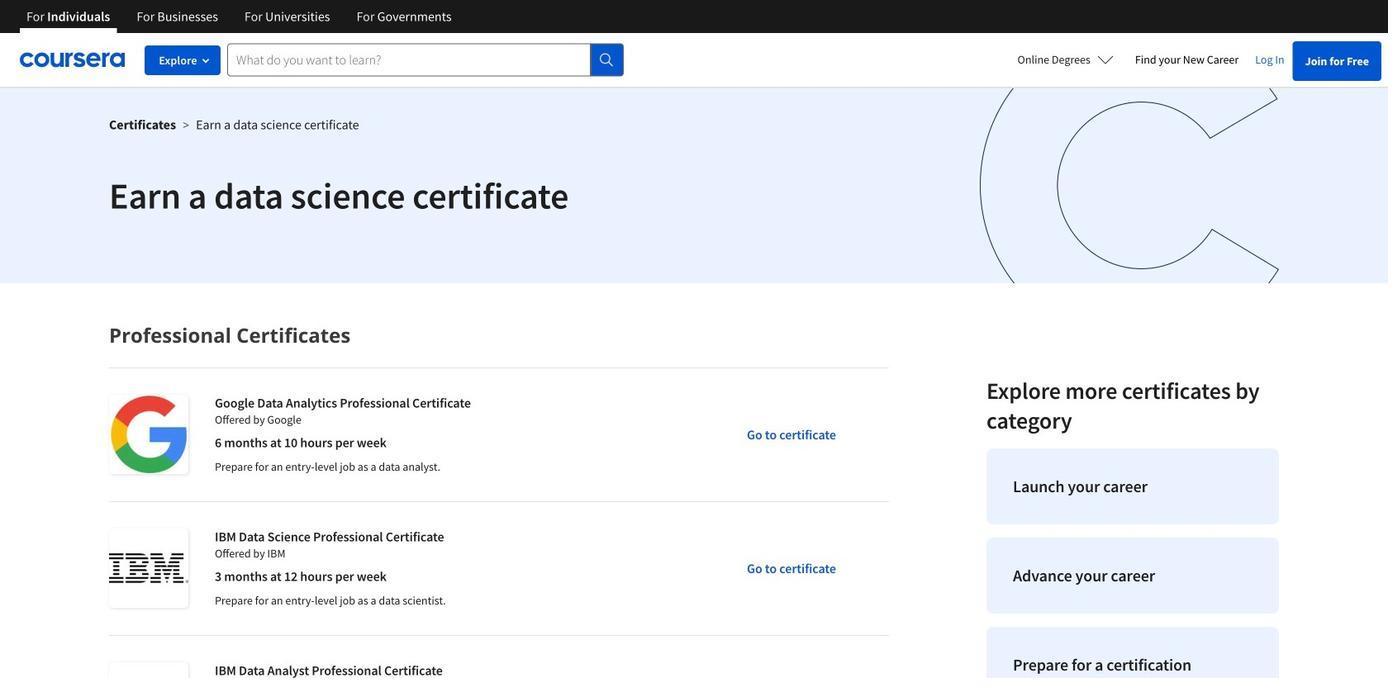 Task type: locate. For each thing, give the bounding box(es) containing it.
list
[[980, 442, 1286, 679]]

ibm image
[[109, 529, 188, 608]]

coursera image
[[20, 46, 125, 73]]

What do you want to learn? text field
[[227, 43, 591, 76]]

None search field
[[227, 43, 624, 76]]



Task type: vqa. For each thing, say whether or not it's contained in the screenshot.
IBM image
yes



Task type: describe. For each thing, give the bounding box(es) containing it.
google image
[[109, 395, 188, 474]]

banner navigation
[[13, 0, 465, 33]]



